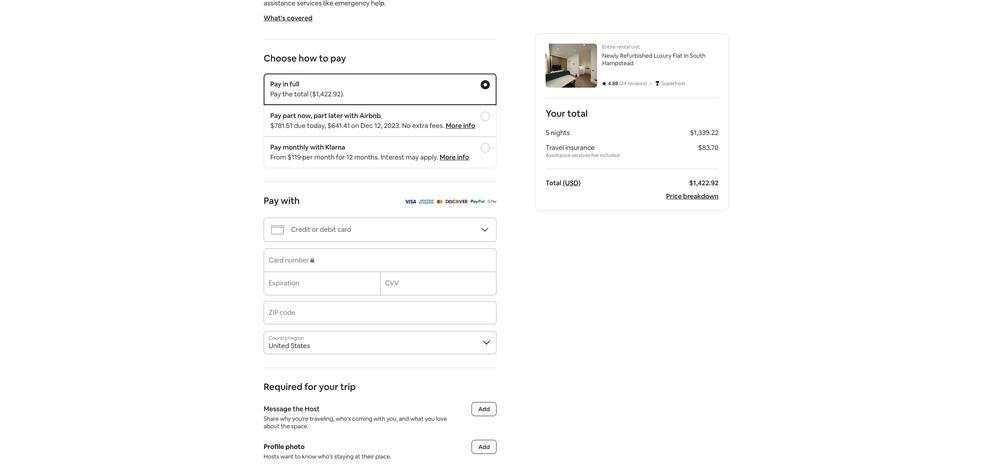 Task type: locate. For each thing, give the bounding box(es) containing it.
2 add button from the top
[[472, 440, 497, 455]]

for left 12
[[336, 153, 345, 162]]

interest
[[381, 153, 404, 162]]

insurance
[[565, 143, 595, 152]]

5 nights
[[546, 129, 570, 137]]

2 part from the left
[[314, 111, 327, 120]]

google pay image
[[487, 197, 497, 206]]

message
[[264, 405, 291, 414]]

apply.
[[420, 153, 438, 162]]

mastercard image
[[436, 197, 443, 206]]

info right "fees."
[[463, 121, 475, 130]]

1 vertical spatial to
[[295, 453, 301, 461]]

total inside pay in full pay the total ($1,422.92).
[[294, 90, 308, 99]]

visa card image left american express card icon
[[404, 200, 416, 204]]

more info button for pay part now, part later with airbnb $781.51 due today,  $641.41 on dec 12, 2023. no extra fees. more info
[[446, 121, 475, 130]]

1 horizontal spatial to
[[319, 52, 328, 64]]

with inside message the host share why you're traveling, who's coming with you, and what you love about the space.
[[374, 415, 385, 423]]

discover card image right mastercard icon
[[445, 200, 468, 204]]

airbnb
[[360, 111, 381, 120]]

due
[[294, 121, 306, 130]]

12,
[[374, 121, 382, 130]]

with up month
[[310, 143, 324, 152]]

on
[[351, 121, 359, 130]]

credit
[[291, 225, 310, 234]]

more right apply.
[[440, 153, 456, 162]]

1 vertical spatial add button
[[472, 440, 497, 455]]

0 vertical spatial info
[[463, 121, 475, 130]]

1 visa card image from the top
[[404, 197, 416, 206]]

the inside pay in full pay the total ($1,422.92).
[[282, 90, 293, 99]]

1 vertical spatial more
[[440, 153, 456, 162]]

with up on
[[344, 111, 358, 120]]

(usd)
[[563, 179, 581, 188]]

0 horizontal spatial to
[[295, 453, 301, 461]]

unit
[[631, 44, 640, 50]]

more info button right apply.
[[440, 153, 469, 162]]

pay inside pay monthly with klarna from $119 per month for 12 months. interest may apply. more info
[[270, 143, 281, 152]]

add
[[478, 406, 490, 413], [478, 444, 490, 451]]

info inside the pay part now, part later with airbnb $781.51 due today,  $641.41 on dec 12, 2023. no extra fees. more info
[[463, 121, 475, 130]]

paypal image left google pay image
[[470, 197, 485, 206]]

2 visa card image from the top
[[404, 200, 416, 204]]

1 vertical spatial total
[[567, 108, 588, 119]]

info
[[463, 121, 475, 130], [457, 153, 469, 162]]

1 horizontal spatial total
[[567, 108, 588, 119]]

total right your
[[567, 108, 588, 119]]

pay for in
[[270, 80, 281, 89]]

your total
[[546, 108, 588, 119]]

card
[[338, 225, 351, 234]]

1 part from the left
[[283, 111, 296, 120]]

12
[[346, 153, 353, 162]]

the right about
[[281, 423, 290, 430]]

1 add from the top
[[478, 406, 490, 413]]

pay for with
[[264, 195, 279, 207]]

for
[[336, 153, 345, 162], [304, 381, 317, 393]]

None radio
[[481, 143, 490, 153]]

1 horizontal spatial for
[[336, 153, 345, 162]]

more info button for pay monthly with klarna from $119 per month for 12 months. interest may apply. more info
[[440, 153, 469, 162]]

None text field
[[269, 312, 492, 321]]

rental
[[617, 44, 630, 50]]

credit or debit card
[[291, 225, 351, 234]]

to down photo on the left of the page
[[295, 453, 301, 461]]

0 horizontal spatial for
[[304, 381, 317, 393]]

services
[[571, 152, 590, 159]]

price breakdown button
[[666, 192, 719, 201]]

or
[[312, 225, 318, 234]]

24
[[621, 80, 627, 87]]

credit card image
[[271, 223, 284, 237]]

2 add from the top
[[478, 444, 490, 451]]

0 vertical spatial add
[[478, 406, 490, 413]]

0 vertical spatial the
[[282, 90, 293, 99]]

4.88
[[608, 80, 618, 87]]

required
[[264, 381, 302, 393]]

0 vertical spatial for
[[336, 153, 345, 162]]

discover card image
[[445, 197, 468, 206], [445, 200, 468, 204]]

pay with
[[264, 195, 300, 207]]

united states element
[[264, 331, 497, 355]]

info inside pay monthly with klarna from $119 per month for 12 months. interest may apply. more info
[[457, 153, 469, 162]]

1 add button from the top
[[472, 403, 497, 417]]

hosts
[[264, 453, 279, 461]]

)
[[645, 80, 647, 87]]

0 vertical spatial to
[[319, 52, 328, 64]]

4.88 ( 24 reviews )
[[608, 80, 647, 87]]

(
[[619, 80, 621, 87]]

part up the $781.51
[[283, 111, 296, 120]]

1 vertical spatial add
[[478, 444, 490, 451]]

full
[[290, 80, 299, 89]]

you,
[[387, 415, 398, 423]]

now,
[[298, 111, 312, 120]]

1 vertical spatial info
[[457, 153, 469, 162]]

assistance services fee included
[[546, 152, 620, 159]]

0 vertical spatial more info button
[[446, 121, 475, 130]]

paypal image left google pay icon on the top of page
[[470, 200, 485, 204]]

for left your
[[304, 381, 317, 393]]

pay for monthly
[[270, 143, 281, 152]]

more info button right "fees."
[[446, 121, 475, 130]]

visa card image
[[404, 197, 416, 206], [404, 200, 416, 204]]

part
[[283, 111, 296, 120], [314, 111, 327, 120]]

1 horizontal spatial part
[[314, 111, 327, 120]]

0 vertical spatial total
[[294, 90, 308, 99]]

love
[[436, 415, 447, 423]]

south
[[690, 52, 706, 59]]

price breakdown
[[666, 192, 719, 201]]

add button
[[472, 403, 497, 417], [472, 440, 497, 455]]

newly
[[602, 52, 619, 59]]

know
[[302, 453, 317, 461]]

5
[[546, 129, 549, 137]]

None radio
[[481, 80, 490, 89], [481, 112, 490, 121], [481, 80, 490, 89], [481, 112, 490, 121]]

pay inside the pay part now, part later with airbnb $781.51 due today,  $641.41 on dec 12, 2023. no extra fees. more info
[[270, 111, 281, 120]]

united
[[269, 342, 289, 351]]

profile photo hosts want to know who's staying at their place.
[[264, 443, 391, 461]]

more right "fees."
[[446, 121, 462, 130]]

with
[[344, 111, 358, 120], [310, 143, 324, 152], [281, 195, 300, 207], [374, 415, 385, 423]]

add for message the host
[[478, 406, 490, 413]]

with up credit on the left
[[281, 195, 300, 207]]

the down in
[[282, 90, 293, 99]]

$641.41
[[327, 121, 350, 130]]

0 vertical spatial more
[[446, 121, 462, 130]]

1 vertical spatial more info button
[[440, 153, 469, 162]]

included
[[600, 152, 620, 159]]

the up you're
[[293, 405, 303, 414]]

to left pay
[[319, 52, 328, 64]]

0 horizontal spatial total
[[294, 90, 308, 99]]

with left you,
[[374, 415, 385, 423]]

part up today,
[[314, 111, 327, 120]]

united states button
[[264, 331, 497, 355]]

0 vertical spatial add button
[[472, 403, 497, 417]]

(usd) button
[[563, 179, 581, 188]]

paypal image
[[470, 197, 485, 206], [470, 200, 485, 204]]

info right apply.
[[457, 153, 469, 162]]

coming
[[352, 415, 372, 423]]

pay
[[270, 80, 281, 89], [270, 90, 281, 99], [270, 111, 281, 120], [270, 143, 281, 152], [264, 195, 279, 207]]

2023.
[[384, 121, 401, 130]]

per
[[302, 153, 313, 162]]

to
[[319, 52, 328, 64], [295, 453, 301, 461]]

discover card image right mastercard image
[[445, 197, 468, 206]]

in
[[283, 80, 288, 89]]

visa card image left american express card image
[[404, 197, 416, 206]]

total down full
[[294, 90, 308, 99]]

add for profile photo
[[478, 444, 490, 451]]

0 horizontal spatial part
[[283, 111, 296, 120]]

you
[[425, 415, 435, 423]]

more inside the pay part now, part later with airbnb $781.51 due today,  $641.41 on dec 12, 2023. no extra fees. more info
[[446, 121, 462, 130]]

$83.70
[[698, 143, 719, 152]]

what's covered button
[[264, 14, 313, 22]]

total
[[294, 90, 308, 99], [567, 108, 588, 119]]



Task type: vqa. For each thing, say whether or not it's contained in the screenshot.
The Report Neighborhood Concern
no



Task type: describe. For each thing, give the bounding box(es) containing it.
$1,422.92
[[689, 179, 719, 188]]

american express card image
[[419, 200, 434, 204]]

fees.
[[430, 121, 444, 130]]

extra
[[412, 121, 428, 130]]

luxury
[[654, 52, 672, 59]]

message the host share why you're traveling, who's coming with you, and what you love about the space.
[[264, 405, 448, 430]]

choose
[[264, 52, 297, 64]]

assistance
[[546, 152, 570, 159]]

their
[[362, 453, 374, 461]]

2 vertical spatial the
[[281, 423, 290, 430]]

credit or debit card button
[[264, 218, 497, 242]]

superhost
[[662, 80, 685, 87]]

total (usd)
[[546, 179, 581, 188]]

months.
[[354, 153, 379, 162]]

hampstead
[[602, 59, 634, 67]]

refurbished
[[620, 52, 652, 59]]

to inside "profile photo hosts want to know who's staying at their place."
[[295, 453, 301, 461]]

1 paypal image from the top
[[470, 197, 485, 206]]

at
[[355, 453, 360, 461]]

price
[[666, 192, 682, 201]]

1 discover card image from the top
[[445, 197, 468, 206]]

later
[[328, 111, 343, 120]]

states
[[291, 342, 310, 351]]

•
[[650, 79, 652, 88]]

staying
[[334, 453, 354, 461]]

in
[[684, 52, 689, 59]]

total
[[546, 179, 561, 188]]

debit
[[320, 225, 336, 234]]

dec
[[360, 121, 373, 130]]

$1,339.22
[[690, 129, 719, 137]]

flat
[[673, 52, 683, 59]]

american express card image
[[419, 197, 434, 206]]

with inside pay monthly with klarna from $119 per month for 12 months. interest may apply. more info
[[310, 143, 324, 152]]

what
[[410, 415, 424, 423]]

fee
[[591, 152, 599, 159]]

add button for profile photo
[[472, 440, 497, 455]]

month
[[314, 153, 335, 162]]

with inside the pay part now, part later with airbnb $781.51 due today,  $641.41 on dec 12, 2023. no extra fees. more info
[[344, 111, 358, 120]]

place.
[[375, 453, 391, 461]]

from
[[270, 153, 286, 162]]

monthly
[[283, 143, 309, 152]]

photo
[[286, 443, 305, 452]]

google pay image
[[487, 200, 497, 204]]

want
[[280, 453, 294, 461]]

who's
[[336, 415, 351, 423]]

today,
[[307, 121, 326, 130]]

pay in full pay the total ($1,422.92).
[[270, 80, 344, 99]]

traveling,
[[310, 415, 334, 423]]

entire rental unit newly refurbished luxury flat in south hampstead
[[602, 44, 706, 67]]

more inside pay monthly with klarna from $119 per month for 12 months. interest may apply. more info
[[440, 153, 456, 162]]

host
[[305, 405, 320, 414]]

required for your trip
[[264, 381, 356, 393]]

reviews
[[628, 80, 645, 87]]

add button for message the host
[[472, 403, 497, 417]]

trip
[[340, 381, 356, 393]]

why
[[280, 415, 291, 423]]

travel
[[546, 143, 564, 152]]

how
[[299, 52, 317, 64]]

2 discover card image from the top
[[445, 200, 468, 204]]

no
[[402, 121, 411, 130]]

may
[[406, 153, 419, 162]]

united states
[[269, 342, 310, 351]]

1 vertical spatial for
[[304, 381, 317, 393]]

mastercard image
[[436, 200, 443, 204]]

$119
[[288, 153, 301, 162]]

for inside pay monthly with klarna from $119 per month for 12 months. interest may apply. more info
[[336, 153, 345, 162]]

1 vertical spatial the
[[293, 405, 303, 414]]

pay for part
[[270, 111, 281, 120]]

profile
[[264, 443, 284, 452]]

space.
[[291, 423, 309, 430]]

nights
[[551, 129, 570, 137]]

pay monthly with klarna from $119 per month for 12 months. interest may apply. more info
[[270, 143, 469, 162]]

($1,422.92).
[[310, 90, 344, 99]]

your
[[546, 108, 565, 119]]

travel insurance
[[546, 143, 595, 152]]

2 paypal image from the top
[[470, 200, 485, 204]]

you're
[[292, 415, 309, 423]]

pay
[[330, 52, 346, 64]]

your
[[319, 381, 338, 393]]

klarna
[[325, 143, 345, 152]]

about
[[264, 423, 280, 430]]

what's covered
[[264, 14, 313, 22]]

entire
[[602, 44, 616, 50]]



